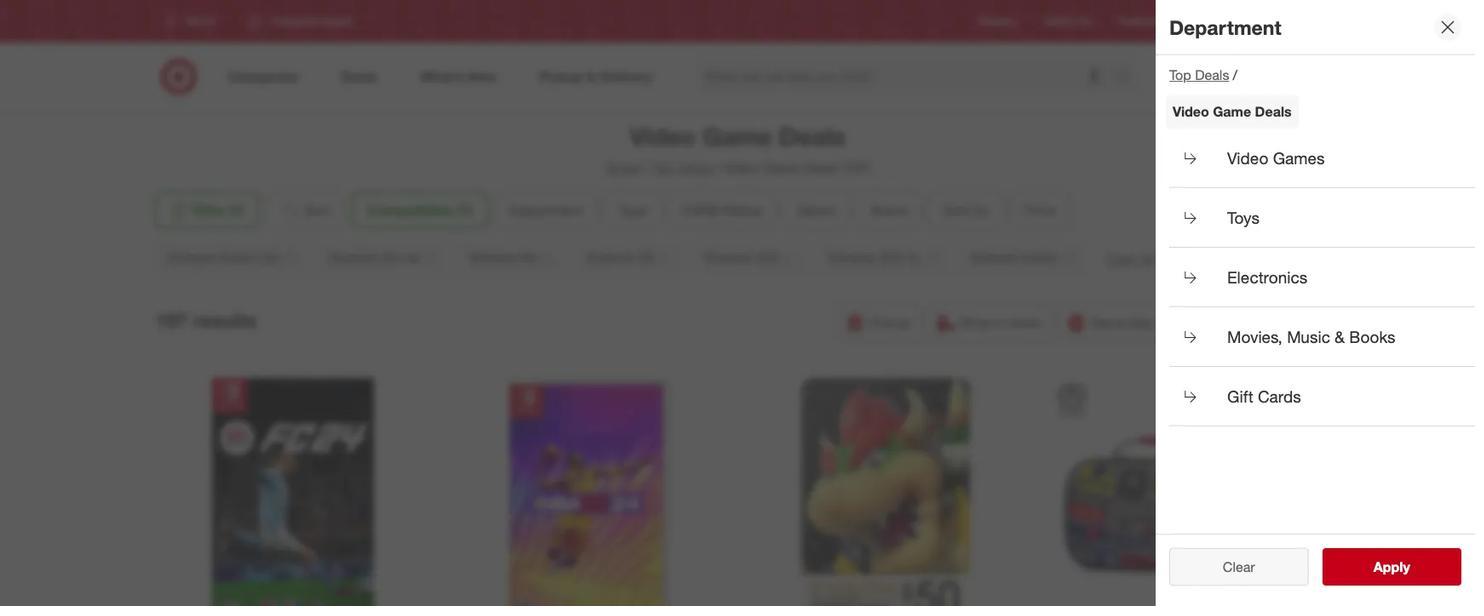 Task type: locate. For each thing, give the bounding box(es) containing it.
video game deals
[[1173, 103, 1292, 120]]

department inside button
[[509, 202, 582, 219]]

0 horizontal spatial /
[[645, 159, 649, 176]]

lite inside nintendo ds lite button
[[400, 250, 419, 265]]

nintendo switch lite
[[168, 250, 279, 265]]

nintendo for nintendo wii
[[469, 250, 518, 265]]

registry link
[[979, 14, 1017, 29]]

/
[[1233, 66, 1237, 83], [645, 159, 649, 176], [716, 159, 721, 176]]

ds for nintendo ds lite
[[380, 250, 397, 265]]

game up rating
[[703, 121, 772, 152]]

department up wii
[[509, 202, 582, 219]]

3ds inside "button"
[[881, 250, 903, 265]]

nintendo inside "button"
[[828, 250, 877, 265]]

nintendo down by
[[970, 250, 1019, 265]]

ea sports fc 24 - nintendo switch image
[[161, 378, 424, 606], [161, 378, 424, 606]]

video for video games
[[1227, 148, 1269, 167]]

clear all
[[1105, 250, 1154, 267]]

top right search
[[1170, 66, 1191, 83]]

(7) for filter (7)
[[229, 202, 245, 219]]

powera protection case for nintendo switch - mario kart image
[[1051, 378, 1314, 606], [1051, 378, 1314, 606]]

7 nintendo from the left
[[970, 250, 1019, 265]]

day
[[1129, 314, 1153, 331]]

nintendo down type button
[[586, 250, 635, 265]]

0 horizontal spatial top deals link
[[653, 159, 713, 176]]

1 horizontal spatial top deals link
[[1170, 66, 1230, 83]]

game up genre
[[763, 159, 799, 176]]

2 horizontal spatial /
[[1233, 66, 1237, 83]]

shop in store button
[[928, 304, 1052, 341]]

type button
[[603, 192, 661, 229]]

1 horizontal spatial lite
[[400, 250, 419, 265]]

price button
[[1010, 192, 1070, 229]]

0 horizontal spatial lite
[[259, 250, 279, 265]]

nintendo for nintendo 3ds xl
[[828, 250, 877, 265]]

3ds inside button
[[756, 250, 779, 265]]

nba 2k24 kobe bryant edition - nintendo switch image
[[458, 378, 720, 606], [458, 378, 720, 606]]

all
[[1141, 250, 1154, 267]]

2 lite from the left
[[400, 250, 419, 265]]

apply
[[1374, 559, 1410, 576]]

1 horizontal spatial /
[[716, 159, 721, 176]]

nintendo down filter (7) button
[[168, 250, 217, 265]]

electronics
[[1227, 267, 1308, 287]]

department up top deals /
[[1170, 15, 1282, 39]]

ds down "compatibility"
[[380, 250, 397, 265]]

clear button
[[1170, 549, 1309, 586]]

1 horizontal spatial top
[[1170, 66, 1191, 83]]

game down top deals /
[[1213, 103, 1251, 120]]

music
[[1287, 327, 1330, 346]]

target up type in the top left of the page
[[604, 159, 641, 176]]

(7)
[[229, 202, 245, 219], [456, 202, 472, 219]]

1 nintendo from the left
[[168, 250, 217, 265]]

1 horizontal spatial (7)
[[456, 202, 472, 219]]

clear inside department dialog
[[1223, 559, 1255, 576]]

sort button
[[265, 192, 344, 229]]

deals left (197)
[[803, 159, 837, 176]]

0 vertical spatial top deals link
[[1170, 66, 1230, 83]]

3ds
[[756, 250, 779, 265], [881, 250, 903, 265]]

0 horizontal spatial top
[[653, 159, 675, 176]]

nintendo for nintendo 3ds
[[704, 250, 753, 265]]

ds down type in the top left of the page
[[639, 250, 655, 265]]

lite inside nintendo switch lite button
[[259, 250, 279, 265]]

ds
[[380, 250, 397, 265], [639, 250, 655, 265]]

shop in store
[[960, 314, 1041, 331]]

1 vertical spatial game
[[703, 121, 772, 152]]

0 horizontal spatial switch
[[220, 250, 256, 265]]

197 results
[[155, 309, 256, 333]]

pickup
[[869, 314, 910, 331]]

top deals /
[[1170, 66, 1237, 83]]

xl
[[907, 250, 921, 265]]

1 lite from the left
[[259, 250, 279, 265]]

video up target link
[[630, 121, 696, 152]]

target
[[1187, 15, 1215, 28], [604, 159, 641, 176]]

nintendo 3ds xl
[[828, 250, 921, 265]]

0 horizontal spatial (7)
[[229, 202, 245, 219]]

nintendo down the brand button on the right top of the page
[[828, 250, 877, 265]]

game
[[1213, 103, 1251, 120], [703, 121, 772, 152], [763, 159, 799, 176]]

1 vertical spatial target
[[604, 159, 641, 176]]

switch inside button
[[1022, 250, 1058, 265]]

(7) right "compatibility"
[[456, 202, 472, 219]]

video inside button
[[1227, 148, 1269, 167]]

clear
[[1105, 250, 1137, 267], [1223, 559, 1255, 576]]

1 horizontal spatial ds
[[639, 250, 655, 265]]

books
[[1350, 327, 1396, 346]]

lite
[[259, 250, 279, 265], [400, 250, 419, 265]]

genre
[[797, 202, 835, 219]]

0 horizontal spatial 3ds
[[756, 250, 779, 265]]

lite for nintendo ds lite
[[400, 250, 419, 265]]

filter (7) button
[[155, 192, 259, 229]]

2 (7) from the left
[[456, 202, 472, 219]]

3 nintendo from the left
[[469, 250, 518, 265]]

rating
[[722, 202, 761, 219]]

1 ds from the left
[[380, 250, 397, 265]]

top deals link up esrb
[[653, 159, 713, 176]]

game inside department dialog
[[1213, 103, 1251, 120]]

deals up (197)
[[779, 121, 845, 152]]

1 horizontal spatial 3ds
[[881, 250, 903, 265]]

nintendo left wii
[[469, 250, 518, 265]]

video down top deals /
[[1173, 103, 1209, 120]]

pickup button
[[838, 304, 921, 341]]

top
[[1170, 66, 1191, 83], [653, 159, 675, 176]]

0 horizontal spatial clear
[[1105, 250, 1137, 267]]

sort
[[304, 202, 330, 219]]

0 vertical spatial top
[[1170, 66, 1191, 83]]

2 3ds from the left
[[881, 250, 903, 265]]

3ds for nintendo 3ds
[[756, 250, 779, 265]]

target left circle
[[1187, 15, 1215, 28]]

/ inside department dialog
[[1233, 66, 1237, 83]]

0 vertical spatial department
[[1170, 15, 1282, 39]]

nintendo for nintendo switch lite
[[168, 250, 217, 265]]

stores
[[1294, 15, 1324, 28]]

top deals link
[[1170, 66, 1230, 83], [653, 159, 713, 176]]

1 3ds from the left
[[756, 250, 779, 265]]

redcard link
[[1119, 14, 1160, 29]]

0 horizontal spatial department
[[509, 202, 582, 219]]

/ right target link
[[645, 159, 649, 176]]

top inside department dialog
[[1170, 66, 1191, 83]]

4 nintendo from the left
[[586, 250, 635, 265]]

1 horizontal spatial switch
[[1022, 250, 1058, 265]]

(7) inside button
[[229, 202, 245, 219]]

3ds left xl
[[881, 250, 903, 265]]

1 vertical spatial top
[[653, 159, 675, 176]]

clear all button
[[1105, 249, 1154, 269]]

2 ds from the left
[[639, 250, 655, 265]]

toys button
[[1170, 188, 1475, 248]]

same day delivery
[[1090, 314, 1206, 331]]

nintendo for nintendo ds
[[586, 250, 635, 265]]

clear for clear
[[1223, 559, 1255, 576]]

1 switch from the left
[[220, 250, 256, 265]]

shipping button
[[1224, 304, 1320, 341]]

target link
[[604, 159, 641, 176]]

top deals link up video game deals on the right of page
[[1170, 66, 1230, 83]]

game for video game deals target / top deals / video game deals (197)
[[703, 121, 772, 152]]

3ds for nintendo 3ds xl
[[881, 250, 903, 265]]

find
[[1272, 15, 1291, 28]]

1 horizontal spatial target
[[1187, 15, 1215, 28]]

1 vertical spatial top deals link
[[653, 159, 713, 176]]

results
[[193, 309, 256, 333]]

5 nintendo from the left
[[704, 250, 753, 265]]

brand button
[[856, 192, 922, 229]]

esrb
[[682, 202, 718, 219]]

nintendo switch lite button
[[155, 239, 309, 277]]

video for video game deals target / top deals / video game deals (197)
[[630, 121, 696, 152]]

switch for nintendo switch
[[1022, 250, 1058, 265]]

video game deals target / top deals / video game deals (197)
[[604, 121, 871, 176]]

lite down "compatibility"
[[400, 250, 419, 265]]

department inside dialog
[[1170, 15, 1282, 39]]

top right target link
[[653, 159, 675, 176]]

1 horizontal spatial department
[[1170, 15, 1282, 39]]

1 (7) from the left
[[229, 202, 245, 219]]

What can we help you find? suggestions appear below search field
[[694, 58, 1118, 95]]

(197)
[[841, 159, 871, 176]]

0 vertical spatial game
[[1213, 103, 1251, 120]]

1 vertical spatial department
[[509, 202, 582, 219]]

6 nintendo from the left
[[828, 250, 877, 265]]

search
[[1106, 69, 1147, 87]]

0 vertical spatial clear
[[1105, 250, 1137, 267]]

/ up video game deals on the right of page
[[1233, 66, 1237, 83]]

same
[[1090, 314, 1126, 331]]

/ up esrb rating button
[[716, 159, 721, 176]]

by
[[974, 202, 989, 219]]

nintendo
[[168, 250, 217, 265], [328, 250, 377, 265], [469, 250, 518, 265], [586, 250, 635, 265], [704, 250, 753, 265], [828, 250, 877, 265], [970, 250, 1019, 265]]

nintendo inside button
[[168, 250, 217, 265]]

(7) right filter
[[229, 202, 245, 219]]

switch down filter (7)
[[220, 250, 256, 265]]

3ds down rating
[[756, 250, 779, 265]]

switch down price
[[1022, 250, 1058, 265]]

video down video game deals on the right of page
[[1227, 148, 1269, 167]]

1 horizontal spatial clear
[[1223, 559, 1255, 576]]

2 nintendo from the left
[[328, 250, 377, 265]]

lite down sort button
[[259, 250, 279, 265]]

brand
[[870, 202, 907, 219]]

switch
[[220, 250, 256, 265], [1022, 250, 1058, 265]]

nintendo down sort
[[328, 250, 377, 265]]

filter
[[193, 202, 225, 219]]

1 vertical spatial clear
[[1223, 559, 1255, 576]]

0 horizontal spatial ds
[[380, 250, 397, 265]]

switch inside button
[[220, 250, 256, 265]]

nintendo ds lite
[[328, 250, 419, 265]]

2 switch from the left
[[1022, 250, 1058, 265]]

nintendo down 'esrb rating'
[[704, 250, 753, 265]]

(7) for compatibility (7)
[[456, 202, 472, 219]]

0 horizontal spatial target
[[604, 159, 641, 176]]



Task type: vqa. For each thing, say whether or not it's contained in the screenshot.
Video Game Deals's Game
yes



Task type: describe. For each thing, give the bounding box(es) containing it.
nintendo 3ds xl button
[[816, 239, 950, 277]]

video games
[[1227, 148, 1325, 167]]

nintendo 3ds button
[[691, 239, 809, 277]]

find stores
[[1272, 15, 1324, 28]]

registry
[[979, 15, 1017, 28]]

nintendo wii
[[469, 250, 537, 265]]

movies, music & books
[[1227, 327, 1396, 346]]

video for video game deals
[[1173, 103, 1209, 120]]

esrb rating
[[682, 202, 761, 219]]

top inside "video game deals target / top deals / video game deals (197)"
[[653, 159, 675, 176]]

197
[[155, 309, 188, 333]]

games
[[1273, 148, 1325, 167]]

compatibility (7)
[[366, 202, 472, 219]]

in
[[996, 314, 1006, 331]]

target circle link
[[1187, 14, 1245, 29]]

&
[[1335, 327, 1345, 346]]

esrb rating button
[[668, 192, 776, 229]]

2 vertical spatial game
[[763, 159, 799, 176]]

nintendo switch
[[970, 250, 1058, 265]]

target circle
[[1187, 15, 1245, 28]]

video up rating
[[724, 159, 759, 176]]

ad
[[1079, 15, 1092, 28]]

deals up esrb
[[678, 159, 713, 176]]

store
[[1010, 314, 1041, 331]]

deals up video games
[[1255, 103, 1292, 120]]

delivery
[[1157, 314, 1206, 331]]

nintendo 3ds
[[704, 250, 779, 265]]

target inside "video game deals target / top deals / video game deals (197)"
[[604, 159, 641, 176]]

filter (7)
[[193, 202, 245, 219]]

deals up video game deals on the right of page
[[1195, 66, 1230, 83]]

gift cards
[[1227, 386, 1301, 406]]

nintendo ds button
[[574, 239, 685, 277]]

sold by
[[943, 202, 989, 219]]

0 vertical spatial target
[[1187, 15, 1215, 28]]

type
[[618, 202, 647, 219]]

department dialog
[[1156, 0, 1475, 606]]

compatibility
[[366, 202, 453, 219]]

gift cards button
[[1170, 367, 1475, 426]]

lite for nintendo switch lite
[[259, 250, 279, 265]]

game for video game deals
[[1213, 103, 1251, 120]]

weekly
[[1044, 15, 1077, 28]]

weekly ad link
[[1044, 14, 1092, 29]]

nintendo for nintendo ds lite
[[328, 250, 377, 265]]

toys
[[1227, 208, 1260, 227]]

weekly ad
[[1044, 15, 1092, 28]]

nintendo for nintendo switch
[[970, 250, 1019, 265]]

circle
[[1218, 15, 1245, 28]]

same day delivery button
[[1059, 304, 1217, 341]]

top deals link inside department dialog
[[1170, 66, 1230, 83]]

movies,
[[1227, 327, 1283, 346]]

search button
[[1106, 58, 1147, 99]]

price
[[1025, 202, 1056, 219]]

switch for nintendo switch lite
[[220, 250, 256, 265]]

wii
[[521, 250, 537, 265]]

video games button
[[1170, 128, 1475, 188]]

electronics button
[[1170, 248, 1475, 307]]

nintendo ds
[[586, 250, 655, 265]]

sold by button
[[928, 192, 1004, 229]]

movies, music & books button
[[1170, 307, 1475, 367]]

nintendo switch button
[[957, 239, 1088, 277]]

shipping
[[1255, 314, 1309, 331]]

ds for nintendo ds
[[639, 250, 655, 265]]

sold
[[943, 202, 971, 219]]

department button
[[494, 192, 596, 229]]

redcard
[[1119, 15, 1160, 28]]

nintendo ds lite button
[[316, 239, 449, 277]]

gift
[[1227, 386, 1254, 406]]

nintendo wii button
[[456, 239, 567, 277]]

apply button
[[1322, 549, 1462, 586]]

nintendo eshop gift card - (digital) image
[[754, 378, 1017, 606]]

genre button
[[783, 192, 849, 229]]

clear for clear all
[[1105, 250, 1137, 267]]

find stores link
[[1272, 14, 1324, 29]]

shop
[[960, 314, 992, 331]]

cards
[[1258, 386, 1301, 406]]



